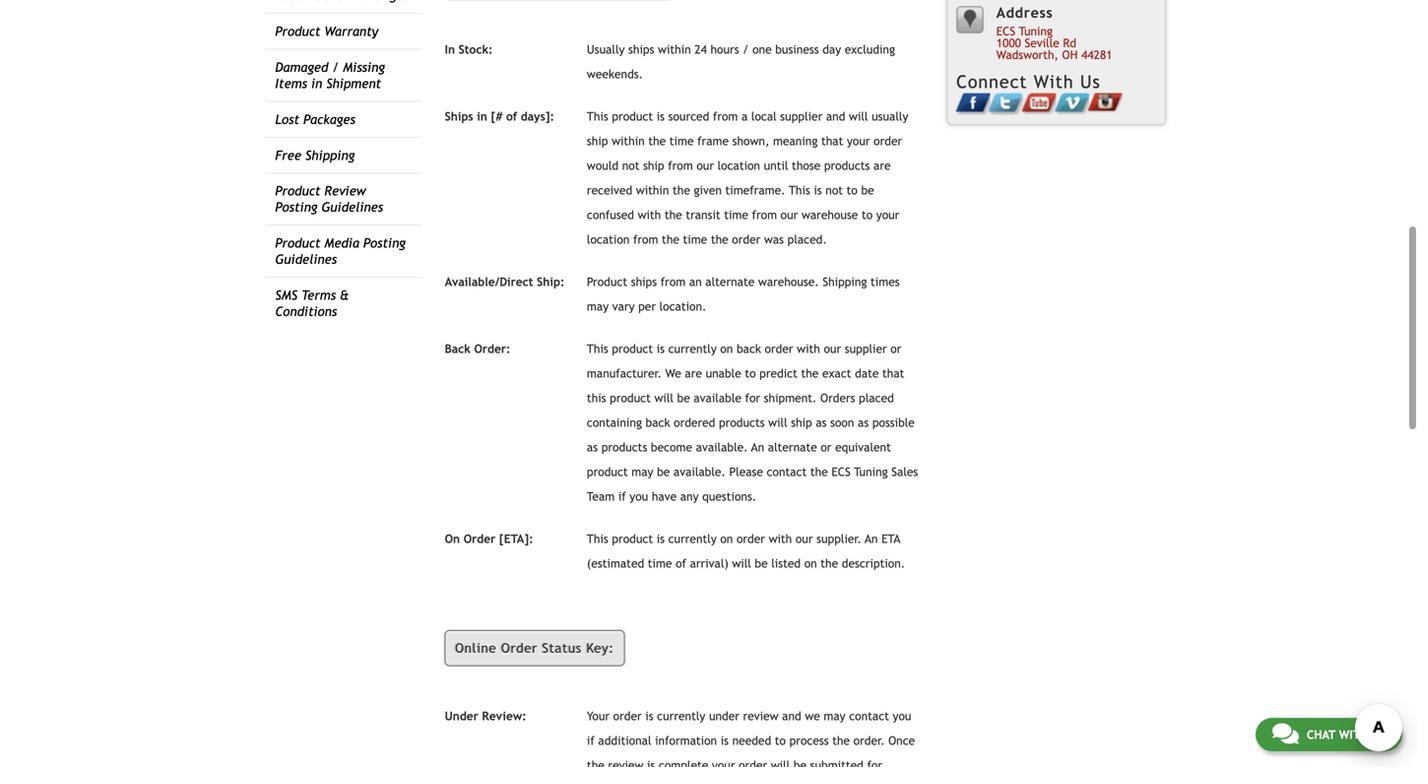 Task type: describe. For each thing, give the bounding box(es) containing it.
online order status key:
[[455, 641, 615, 656]]

sms
[[275, 288, 298, 303]]

the down transit
[[711, 232, 729, 246]]

/ inside usually ships within 24 hours / one business day excluding weekends.
[[743, 42, 749, 56]]

an
[[690, 275, 702, 289]]

from down sourced
[[668, 158, 693, 172]]

usually
[[872, 109, 909, 123]]

chat with us link
[[1256, 718, 1403, 752]]

ships for product
[[631, 275, 657, 289]]

an inside this product is currently on back order with our supplier or manufacturer. we are unable to predict the exact date that this product will be available for shipment. orders placed containing back ordered products will ship as soon as possible as products become available. an alternate or equivalent product may be available. please contact the ecs tuning sales team if you have any questions.
[[752, 440, 765, 454]]

order left was
[[732, 232, 761, 246]]

on
[[445, 532, 460, 546]]

the up supplier.
[[811, 465, 828, 479]]

in stock:
[[445, 42, 493, 56]]

with inside chat with us link
[[1340, 728, 1369, 742]]

with inside this product is currently on back order with our supplier or manufacturer. we are unable to predict the exact date that this product will be available for shipment. orders placed containing back ordered products will ship as soon as possible as products become available. an alternate or equivalent product may be available. please contact the ecs tuning sales team if you have any questions.
[[797, 342, 821, 356]]

currently for of
[[669, 532, 717, 546]]

0 horizontal spatial or
[[821, 440, 832, 454]]

rd
[[1064, 36, 1077, 50]]

the inside this product is currently on order with our supplier. an eta (estimated time of arrival) will be listed on the description.
[[821, 557, 839, 570]]

on order [eta]:
[[445, 532, 534, 546]]

damaged / missing items in shipment
[[275, 60, 385, 91]]

of inside this product is currently on order with our supplier. an eta (estimated time of arrival) will be listed on the description.
[[676, 557, 687, 570]]

missing
[[343, 60, 385, 75]]

have
[[652, 490, 677, 503]]

usually
[[587, 42, 625, 56]]

unable
[[706, 366, 742, 380]]

needed
[[733, 734, 772, 748]]

this
[[587, 391, 607, 405]]

may for order
[[824, 710, 846, 723]]

the down additional
[[587, 759, 605, 768]]

ships
[[445, 109, 474, 123]]

placed
[[859, 391, 895, 405]]

product up team
[[587, 465, 628, 479]]

local
[[752, 109, 777, 123]]

this for this product is currently on order with our supplier. an eta (estimated time of arrival) will be listed on the description.
[[587, 532, 609, 546]]

time down timeframe.
[[725, 208, 749, 222]]

our inside this product is currently on order with our supplier. an eta (estimated time of arrival) will be listed on the description.
[[796, 532, 813, 546]]

0 vertical spatial not
[[622, 158, 640, 172]]

is up additional
[[646, 710, 654, 723]]

alternate inside this product is currently on back order with our supplier or manufacturer. we are unable to predict the exact date that this product will be available for shipment. orders placed containing back ordered products will ship as soon as possible as products become available. an alternate or equivalent product may be available. please contact the ecs tuning sales team if you have any questions.
[[768, 440, 818, 454]]

to right warehouse
[[862, 208, 873, 222]]

sourced
[[669, 109, 710, 123]]

be inside the 'this product is sourced from a local supplier and will usually ship within the time frame shown, meaning that your order would not ship from our location until those products are received within the given timeframe. this is not to be confused with the transit time from our warehouse to your location from the time the order was placed.'
[[862, 183, 875, 197]]

from down timeframe.
[[752, 208, 778, 222]]

2 vertical spatial products
[[602, 440, 648, 454]]

warehouse.
[[759, 275, 820, 289]]

currently for are
[[669, 342, 717, 356]]

possible
[[873, 416, 915, 429]]

lost packages
[[275, 112, 356, 127]]

media
[[325, 236, 360, 251]]

arrival)
[[690, 557, 729, 570]]

1 horizontal spatial in
[[477, 109, 488, 123]]

address
[[997, 4, 1054, 21]]

the up the submitted
[[833, 734, 850, 748]]

product warranty
[[275, 24, 379, 39]]

1 vertical spatial within
[[612, 134, 645, 148]]

2 vertical spatial on
[[805, 557, 818, 570]]

seville
[[1025, 36, 1060, 50]]

will down we
[[655, 391, 674, 405]]

soon
[[831, 416, 855, 429]]

back
[[445, 342, 471, 356]]

you inside your order is currently under review and we may contact you if additional information is needed to process the order. once the review is complete your order will be submitted f
[[893, 710, 912, 723]]

0 vertical spatial of
[[506, 109, 518, 123]]

products inside the 'this product is sourced from a local supplier and will usually ship within the time frame shown, meaning that your order would not ship from our location until those products are received within the given timeframe. this is not to be confused with the transit time from our warehouse to your location from the time the order was placed.'
[[825, 158, 871, 172]]

back order:
[[445, 342, 511, 356]]

order down usually
[[874, 134, 903, 148]]

product for product ships from an alternate warehouse. shipping times may vary per location.
[[587, 275, 628, 289]]

times
[[871, 275, 900, 289]]

on for order
[[721, 532, 733, 546]]

1 vertical spatial ship
[[644, 158, 665, 172]]

chat
[[1308, 728, 1336, 742]]

on for back
[[721, 342, 733, 356]]

warranty
[[325, 24, 379, 39]]

our up given
[[697, 158, 714, 172]]

exact
[[823, 366, 852, 380]]

conditions
[[275, 304, 337, 319]]

product down the manufacturer.
[[610, 391, 651, 405]]

ships in [# of days]:
[[445, 109, 555, 123]]

contact inside this product is currently on back order with our supplier or manufacturer. we are unable to predict the exact date that this product will be available for shipment. orders placed containing back ordered products will ship as soon as possible as products become available. an alternate or equivalent product may be available. please contact the ecs tuning sales team if you have any questions.
[[767, 465, 807, 479]]

this product is sourced from a local supplier and will usually ship within the time frame shown, meaning that your order would not ship from our location until those products are received within the given timeframe. this is not to be confused with the transit time from our warehouse to your location from the time the order was placed.
[[587, 109, 909, 246]]

are inside this product is currently on back order with our supplier or manufacturer. we are unable to predict the exact date that this product will be available for shipment. orders placed containing back ordered products will ship as soon as possible as products become available. an alternate or equivalent product may be available. please contact the ecs tuning sales team if you have any questions.
[[685, 366, 703, 380]]

product ships from an alternate warehouse. shipping times may vary per location.
[[587, 275, 900, 313]]

is down those
[[814, 183, 822, 197]]

available/direct ship:
[[445, 275, 565, 289]]

questions.
[[703, 490, 757, 503]]

posting for product media posting guidelines
[[363, 236, 406, 251]]

may inside this product is currently on back order with our supplier or manufacturer. we are unable to predict the exact date that this product will be available for shipment. orders placed containing back ordered products will ship as soon as possible as products become available. an alternate or equivalent product may be available. please contact the ecs tuning sales team if you have any questions.
[[632, 465, 654, 479]]

review:
[[482, 710, 527, 723]]

given
[[694, 183, 722, 197]]

your
[[587, 710, 610, 723]]

order:
[[474, 342, 511, 356]]

product for product warranty
[[275, 24, 321, 39]]

process
[[790, 734, 829, 748]]

hours
[[711, 42, 740, 56]]

the left given
[[673, 183, 691, 197]]

and inside your order is currently under review and we may contact you if additional information is needed to process the order. once the review is complete your order will be submitted f
[[783, 710, 802, 723]]

if inside this product is currently on back order with our supplier or manufacturer. we are unable to predict the exact date that this product will be available for shipment. orders placed containing back ordered products will ship as soon as possible as products become available. an alternate or equivalent product may be available. please contact the ecs tuning sales team if you have any questions.
[[619, 490, 626, 503]]

our inside this product is currently on back order with our supplier or manufacturer. we are unable to predict the exact date that this product will be available for shipment. orders placed containing back ordered products will ship as soon as possible as products become available. an alternate or equivalent product may be available. please contact the ecs tuning sales team if you have any questions.
[[824, 342, 842, 356]]

time down sourced
[[670, 134, 694, 148]]

eta
[[882, 532, 901, 546]]

connect with us
[[957, 71, 1101, 92]]

product for this product is currently on back order with our supplier or manufacturer. we are unable to predict the exact date that this product will be available for shipment. orders placed containing back ordered products will ship as soon as possible as products become available. an alternate or equivalent product may be available. please contact the ecs tuning sales team if you have any questions.
[[612, 342, 653, 356]]

ship:
[[537, 275, 565, 289]]

this product is currently on order with our supplier. an eta (estimated time of arrival) will be listed on the description.
[[587, 532, 906, 570]]

supplier inside this product is currently on back order with our supplier or manufacturer. we are unable to predict the exact date that this product will be available for shipment. orders placed containing back ordered products will ship as soon as possible as products become available. an alternate or equivalent product may be available. please contact the ecs tuning sales team if you have any questions.
[[845, 342, 888, 356]]

until
[[764, 158, 789, 172]]

stock:
[[459, 42, 493, 56]]

1 horizontal spatial as
[[816, 416, 827, 429]]

1 horizontal spatial review
[[744, 710, 779, 723]]

that inside the 'this product is sourced from a local supplier and will usually ship within the time frame shown, meaning that your order would not ship from our location until those products are received within the given timeframe. this is not to be confused with the transit time from our warehouse to your location from the time the order was placed.'
[[822, 134, 844, 148]]

will down the shipment.
[[769, 416, 788, 429]]

shipment
[[326, 76, 381, 91]]

comments image
[[1273, 722, 1300, 746]]

we
[[666, 366, 682, 380]]

alternate inside product ships from an alternate warehouse. shipping times may vary per location.
[[706, 275, 755, 289]]

1 vertical spatial location
[[587, 232, 630, 246]]

1 horizontal spatial your
[[847, 134, 871, 148]]

date
[[855, 366, 879, 380]]

vary
[[613, 299, 635, 313]]

is left complete
[[647, 759, 656, 768]]

ordered
[[674, 416, 716, 429]]

ships for usually
[[629, 42, 655, 56]]

to inside this product is currently on back order with our supplier or manufacturer. we are unable to predict the exact date that this product will be available for shipment. orders placed containing back ordered products will ship as soon as possible as products become available. an alternate or equivalent product may be available. please contact the ecs tuning sales team if you have any questions.
[[745, 366, 756, 380]]

your inside your order is currently under review and we may contact you if additional information is needed to process the order. once the review is complete your order will be submitted f
[[712, 759, 736, 768]]

contact inside your order is currently under review and we may contact you if additional information is needed to process the order. once the review is complete your order will be submitted f
[[850, 710, 890, 723]]

will inside the 'this product is sourced from a local supplier and will usually ship within the time frame shown, meaning that your order would not ship from our location until those products are received within the given timeframe. this is not to be confused with the transit time from our warehouse to your location from the time the order was placed.'
[[849, 109, 869, 123]]

2 horizontal spatial as
[[858, 416, 869, 429]]

supplier.
[[817, 532, 862, 546]]

under review:
[[445, 710, 527, 723]]

our up was
[[781, 208, 799, 222]]

containing
[[587, 416, 642, 429]]

frame
[[698, 134, 729, 148]]

within inside usually ships within 24 hours / one business day excluding weekends.
[[658, 42, 691, 56]]

1 vertical spatial not
[[826, 183, 844, 197]]

the left transit
[[665, 208, 683, 222]]

an inside this product is currently on order with our supplier. an eta (estimated time of arrival) will be listed on the description.
[[865, 532, 878, 546]]

the left exact at the top right
[[802, 366, 819, 380]]

day
[[823, 42, 842, 56]]

0 vertical spatial available.
[[696, 440, 748, 454]]

0 horizontal spatial ship
[[587, 134, 608, 148]]

shown,
[[733, 134, 770, 148]]

that inside this product is currently on back order with our supplier or manufacturer. we are unable to predict the exact date that this product will be available for shipment. orders placed containing back ordered products will ship as soon as possible as products become available. an alternate or equivalent product may be available. please contact the ecs tuning sales team if you have any questions.
[[883, 366, 905, 380]]

additional
[[599, 734, 652, 748]]

we
[[805, 710, 821, 723]]

is left sourced
[[657, 109, 665, 123]]

please
[[730, 465, 764, 479]]

order inside this product is currently on order with our supplier. an eta (estimated time of arrival) will be listed on the description.
[[737, 532, 766, 546]]

order down needed
[[739, 759, 768, 768]]

product for this product is sourced from a local supplier and will usually ship within the time frame shown, meaning that your order would not ship from our location until those products are received within the given timeframe. this is not to be confused with the transit time from our warehouse to your location from the time the order was placed.
[[612, 109, 653, 123]]

be down we
[[677, 391, 691, 405]]



Task type: vqa. For each thing, say whether or not it's contained in the screenshot.
search icon
no



Task type: locate. For each thing, give the bounding box(es) containing it.
1 vertical spatial supplier
[[845, 342, 888, 356]]

0 horizontal spatial as
[[587, 440, 598, 454]]

product for product review posting guidelines
[[275, 184, 321, 199]]

items
[[275, 76, 307, 91]]

business
[[776, 42, 819, 56]]

ships up per
[[631, 275, 657, 289]]

posting inside product media posting guidelines
[[363, 236, 406, 251]]

equivalent
[[836, 440, 892, 454]]

1 vertical spatial /
[[332, 60, 339, 75]]

per
[[639, 299, 656, 313]]

be inside your order is currently under review and we may contact you if additional information is needed to process the order. once the review is complete your order will be submitted f
[[794, 759, 807, 768]]

guidelines inside product review posting guidelines
[[322, 200, 383, 215]]

1 horizontal spatial you
[[893, 710, 912, 723]]

product for this product is currently on order with our supplier. an eta (estimated time of arrival) will be listed on the description.
[[612, 532, 653, 546]]

0 horizontal spatial us
[[1081, 71, 1101, 92]]

with up listed
[[769, 532, 793, 546]]

and inside the 'this product is sourced from a local supplier and will usually ship within the time frame shown, meaning that your order would not ship from our location until those products are received within the given timeframe. this is not to be confused with the transit time from our warehouse to your location from the time the order was placed.'
[[827, 109, 846, 123]]

ship up would
[[587, 134, 608, 148]]

0 vertical spatial currently
[[669, 342, 717, 356]]

[eta]:
[[500, 532, 534, 546]]

product inside product ships from an alternate warehouse. shipping times may vary per location.
[[587, 275, 628, 289]]

tuning
[[1020, 24, 1053, 38], [855, 465, 889, 479]]

the down supplier.
[[821, 557, 839, 570]]

the left "frame"
[[649, 134, 666, 148]]

a
[[742, 109, 748, 123]]

0 horizontal spatial are
[[685, 366, 703, 380]]

will down needed
[[771, 759, 790, 768]]

the
[[649, 134, 666, 148], [673, 183, 691, 197], [665, 208, 683, 222], [662, 232, 680, 246], [711, 232, 729, 246], [802, 366, 819, 380], [811, 465, 828, 479], [821, 557, 839, 570], [833, 734, 850, 748], [587, 759, 605, 768]]

location down shown, on the right
[[718, 158, 761, 172]]

terms
[[302, 288, 336, 303]]

posting down free
[[275, 200, 318, 215]]

your
[[847, 134, 871, 148], [877, 208, 900, 222], [712, 759, 736, 768]]

0 horizontal spatial products
[[602, 440, 648, 454]]

0 vertical spatial that
[[822, 134, 844, 148]]

0 horizontal spatial back
[[646, 416, 671, 429]]

1 horizontal spatial tuning
[[1020, 24, 1053, 38]]

in left [#
[[477, 109, 488, 123]]

product up (estimated
[[612, 532, 653, 546]]

order for on
[[464, 532, 496, 546]]

0 horizontal spatial in
[[311, 76, 322, 91]]

1 horizontal spatial ecs
[[997, 24, 1016, 38]]

team
[[587, 490, 615, 503]]

this down those
[[789, 183, 811, 197]]

2 horizontal spatial products
[[825, 158, 871, 172]]

shipping left times
[[823, 275, 868, 289]]

on up unable
[[721, 342, 733, 356]]

posting for product review posting guidelines
[[275, 200, 318, 215]]

product inside the 'this product is sourced from a local supplier and will usually ship within the time frame shown, meaning that your order would not ship from our location until those products are received within the given timeframe. this is not to be confused with the transit time from our warehouse to your location from the time the order was placed.'
[[612, 109, 653, 123]]

if right team
[[619, 490, 626, 503]]

currently up we
[[669, 342, 717, 356]]

submitted
[[811, 759, 864, 768]]

1 vertical spatial tuning
[[855, 465, 889, 479]]

placed.
[[788, 232, 827, 246]]

products down containing
[[602, 440, 648, 454]]

1 horizontal spatial an
[[865, 532, 878, 546]]

may inside your order is currently under review and we may contact you if additional information is needed to process the order. once the review is complete your order will be submitted f
[[824, 710, 846, 723]]

0 horizontal spatial that
[[822, 134, 844, 148]]

us for connect with us
[[1081, 71, 1101, 92]]

0 horizontal spatial alternate
[[706, 275, 755, 289]]

will inside your order is currently under review and we may contact you if additional information is needed to process the order. once the review is complete your order will be submitted f
[[771, 759, 790, 768]]

our up listed
[[796, 532, 813, 546]]

shipment.
[[764, 391, 817, 405]]

one
[[753, 42, 772, 56]]

1 horizontal spatial supplier
[[845, 342, 888, 356]]

is inside this product is currently on order with our supplier. an eta (estimated time of arrival) will be listed on the description.
[[657, 532, 665, 546]]

1 vertical spatial products
[[719, 416, 765, 429]]

are
[[874, 158, 891, 172], [685, 366, 703, 380]]

ecs down address
[[997, 24, 1016, 38]]

product down free
[[275, 184, 321, 199]]

0 horizontal spatial tuning
[[855, 465, 889, 479]]

ships inside product ships from an alternate warehouse. shipping times may vary per location.
[[631, 275, 657, 289]]

tuning inside this product is currently on back order with our supplier or manufacturer. we are unable to predict the exact date that this product will be available for shipment. orders placed containing back ordered products will ship as soon as possible as products become available. an alternate or equivalent product may be available. please contact the ecs tuning sales team if you have any questions.
[[855, 465, 889, 479]]

1 vertical spatial and
[[783, 710, 802, 723]]

0 horizontal spatial supplier
[[781, 109, 823, 123]]

as left 'soon'
[[816, 416, 827, 429]]

0 horizontal spatial ecs
[[832, 465, 851, 479]]

this for this product is currently on back order with our supplier or manufacturer. we are unable to predict the exact date that this product will be available for shipment. orders placed containing back ordered products will ship as soon as possible as products become available. an alternate or equivalent product may be available. please contact the ecs tuning sales team if you have any questions.
[[587, 342, 609, 356]]

/ up shipment
[[332, 60, 339, 75]]

&
[[340, 288, 349, 303]]

0 vertical spatial or
[[891, 342, 902, 356]]

24
[[695, 42, 707, 56]]

1 horizontal spatial contact
[[850, 710, 890, 723]]

days]:
[[521, 109, 555, 123]]

will right the arrival)
[[733, 557, 752, 570]]

order left status
[[502, 641, 538, 656]]

may right we at the right
[[824, 710, 846, 723]]

posting
[[275, 200, 318, 215], [363, 236, 406, 251]]

to right needed
[[775, 734, 786, 748]]

will left usually
[[849, 109, 869, 123]]

0 horizontal spatial order
[[464, 532, 496, 546]]

44281
[[1082, 48, 1113, 61]]

you inside this product is currently on back order with our supplier or manufacturer. we are unable to predict the exact date that this product will be available for shipment. orders placed containing back ordered products will ship as soon as possible as products become available. an alternate or equivalent product may be available. please contact the ecs tuning sales team if you have any questions.
[[630, 490, 649, 503]]

shipping down the packages
[[305, 148, 355, 163]]

is down have
[[657, 532, 665, 546]]

is up the manufacturer.
[[657, 342, 665, 356]]

order for online
[[502, 641, 538, 656]]

not up warehouse
[[826, 183, 844, 197]]

lost packages link
[[275, 112, 356, 127]]

0 vertical spatial supplier
[[781, 109, 823, 123]]

be inside this product is currently on order with our supplier. an eta (estimated time of arrival) will be listed on the description.
[[755, 557, 768, 570]]

2 vertical spatial within
[[636, 183, 670, 197]]

order inside this product is currently on back order with our supplier or manufacturer. we are unable to predict the exact date that this product will be available for shipment. orders placed containing back ordered products will ship as soon as possible as products become available. an alternate or equivalent product may be available. please contact the ecs tuning sales team if you have any questions.
[[765, 342, 794, 356]]

2 vertical spatial currently
[[657, 710, 706, 723]]

with inside this product is currently on order with our supplier. an eta (estimated time of arrival) will be listed on the description.
[[769, 532, 793, 546]]

1 horizontal spatial location
[[718, 158, 761, 172]]

[#
[[491, 109, 503, 123]]

our
[[697, 158, 714, 172], [781, 208, 799, 222], [824, 342, 842, 356], [796, 532, 813, 546]]

time inside this product is currently on order with our supplier. an eta (estimated time of arrival) will be listed on the description.
[[648, 557, 673, 570]]

an left eta
[[865, 532, 878, 546]]

1 vertical spatial back
[[646, 416, 671, 429]]

0 vertical spatial your
[[847, 134, 871, 148]]

of left the arrival)
[[676, 557, 687, 570]]

us right chat
[[1372, 728, 1386, 742]]

1 vertical spatial contact
[[850, 710, 890, 723]]

product inside product review posting guidelines
[[275, 184, 321, 199]]

us for chat with us
[[1372, 728, 1386, 742]]

0 vertical spatial are
[[874, 158, 891, 172]]

on right listed
[[805, 557, 818, 570]]

of right [#
[[506, 109, 518, 123]]

from left 'a'
[[713, 109, 738, 123]]

0 vertical spatial in
[[311, 76, 322, 91]]

0 vertical spatial if
[[619, 490, 626, 503]]

1 horizontal spatial and
[[827, 109, 846, 123]]

2 vertical spatial may
[[824, 710, 846, 723]]

free shipping
[[275, 148, 355, 163]]

1 vertical spatial currently
[[669, 532, 717, 546]]

is
[[657, 109, 665, 123], [814, 183, 822, 197], [657, 342, 665, 356], [657, 532, 665, 546], [646, 710, 654, 723], [721, 734, 729, 748], [647, 759, 656, 768]]

0 vertical spatial back
[[737, 342, 762, 356]]

this for this product is sourced from a local supplier and will usually ship within the time frame shown, meaning that your order would not ship from our location until those products are received within the given timeframe. this is not to be confused with the transit time from our warehouse to your location from the time the order was placed.
[[587, 109, 609, 123]]

this inside this product is currently on back order with our supplier or manufacturer. we are unable to predict the exact date that this product will be available for shipment. orders placed containing back ordered products will ship as soon as possible as products become available. an alternate or equivalent product may be available. please contact the ecs tuning sales team if you have any questions.
[[587, 342, 609, 356]]

ships
[[629, 42, 655, 56], [631, 275, 657, 289]]

us down 44281
[[1081, 71, 1101, 92]]

guidelines for media
[[275, 252, 337, 267]]

in down damaged
[[311, 76, 322, 91]]

guidelines inside product media posting guidelines
[[275, 252, 337, 267]]

0 vertical spatial you
[[630, 490, 649, 503]]

transit
[[686, 208, 721, 222]]

this up (estimated
[[587, 532, 609, 546]]

or down 'soon'
[[821, 440, 832, 454]]

listed
[[772, 557, 801, 570]]

posting inside product review posting guidelines
[[275, 200, 318, 215]]

1 vertical spatial or
[[821, 440, 832, 454]]

available. up the any
[[674, 465, 726, 479]]

0 horizontal spatial contact
[[767, 465, 807, 479]]

ecs down equivalent
[[832, 465, 851, 479]]

predict
[[760, 366, 798, 380]]

product up vary on the top of page
[[587, 275, 628, 289]]

0 vertical spatial an
[[752, 440, 765, 454]]

once
[[889, 734, 916, 748]]

1 horizontal spatial us
[[1372, 728, 1386, 742]]

product inside product media posting guidelines
[[275, 236, 321, 251]]

alternate right an
[[706, 275, 755, 289]]

ships inside usually ships within 24 hours / one business day excluding weekends.
[[629, 42, 655, 56]]

time right (estimated
[[648, 557, 673, 570]]

you
[[630, 490, 649, 503], [893, 710, 912, 723]]

online
[[455, 641, 497, 656]]

be
[[862, 183, 875, 197], [677, 391, 691, 405], [657, 465, 670, 479], [755, 557, 768, 570], [794, 759, 807, 768]]

1 vertical spatial shipping
[[823, 275, 868, 289]]

description.
[[842, 557, 906, 570]]

be down process
[[794, 759, 807, 768]]

wadsworth,
[[997, 48, 1059, 61]]

currently up the arrival)
[[669, 532, 717, 546]]

0 vertical spatial ships
[[629, 42, 655, 56]]

0 vertical spatial ecs
[[997, 24, 1016, 38]]

0 vertical spatial guidelines
[[322, 200, 383, 215]]

guidelines for review
[[322, 200, 383, 215]]

orders
[[821, 391, 856, 405]]

product up the manufacturer.
[[612, 342, 653, 356]]

product warranty link
[[275, 24, 379, 39]]

1 vertical spatial guidelines
[[275, 252, 337, 267]]

tuning down equivalent
[[855, 465, 889, 479]]

0 horizontal spatial shipping
[[305, 148, 355, 163]]

not right would
[[622, 158, 640, 172]]

2 horizontal spatial your
[[877, 208, 900, 222]]

would
[[587, 158, 619, 172]]

your order is currently under review and we may contact you if additional information is needed to process the order. once the review is complete your order will be submitted f
[[587, 710, 916, 768]]

with
[[638, 208, 661, 222], [797, 342, 821, 356], [769, 532, 793, 546], [1340, 728, 1369, 742]]

to up warehouse
[[847, 183, 858, 197]]

ships right usually
[[629, 42, 655, 56]]

from inside product ships from an alternate warehouse. shipping times may vary per location.
[[661, 275, 686, 289]]

review up needed
[[744, 710, 779, 723]]

that right meaning
[[822, 134, 844, 148]]

0 vertical spatial on
[[721, 342, 733, 356]]

contact
[[767, 465, 807, 479], [850, 710, 890, 723]]

if down your
[[587, 734, 595, 748]]

1 vertical spatial that
[[883, 366, 905, 380]]

1000
[[997, 36, 1022, 50]]

to inside your order is currently under review and we may contact you if additional information is needed to process the order. once the review is complete your order will be submitted f
[[775, 734, 786, 748]]

0 vertical spatial posting
[[275, 200, 318, 215]]

2 vertical spatial your
[[712, 759, 736, 768]]

order up the predict
[[765, 342, 794, 356]]

1 horizontal spatial back
[[737, 342, 762, 356]]

connect
[[957, 71, 1028, 92]]

sms terms & conditions link
[[275, 288, 349, 319]]

available
[[694, 391, 742, 405]]

you up once
[[893, 710, 912, 723]]

is inside this product is currently on back order with our supplier or manufacturer. we are unable to predict the exact date that this product will be available for shipment. orders placed containing back ordered products will ship as soon as possible as products become available. an alternate or equivalent product may be available. please contact the ecs tuning sales team if you have any questions.
[[657, 342, 665, 356]]

1 vertical spatial your
[[877, 208, 900, 222]]

review
[[744, 710, 779, 723], [608, 759, 644, 768]]

products
[[825, 158, 871, 172], [719, 416, 765, 429], [602, 440, 648, 454]]

to
[[847, 183, 858, 197], [862, 208, 873, 222], [745, 366, 756, 380], [775, 734, 786, 748]]

ship right would
[[644, 158, 665, 172]]

as down containing
[[587, 440, 598, 454]]

this inside this product is currently on order with our supplier. an eta (estimated time of arrival) will be listed on the description.
[[587, 532, 609, 546]]

may inside product ships from an alternate warehouse. shipping times may vary per location.
[[587, 299, 609, 313]]

in
[[311, 76, 322, 91], [477, 109, 488, 123]]

key:
[[587, 641, 615, 656]]

1 vertical spatial are
[[685, 366, 703, 380]]

1 vertical spatial of
[[676, 557, 687, 570]]

product
[[612, 109, 653, 123], [612, 342, 653, 356], [610, 391, 651, 405], [587, 465, 628, 479], [612, 532, 653, 546]]

1 horizontal spatial of
[[676, 557, 687, 570]]

currently inside this product is currently on back order with our supplier or manufacturer. we are unable to predict the exact date that this product will be available for shipment. orders placed containing back ordered products will ship as soon as possible as products become available. an alternate or equivalent product may be available. please contact the ecs tuning sales team if you have any questions.
[[669, 342, 717, 356]]

0 vertical spatial may
[[587, 299, 609, 313]]

1 horizontal spatial posting
[[363, 236, 406, 251]]

usually ships within 24 hours / one business day excluding weekends.
[[587, 42, 896, 81]]

1 horizontal spatial shipping
[[823, 275, 868, 289]]

guidelines up terms
[[275, 252, 337, 267]]

1 horizontal spatial ship
[[644, 158, 665, 172]]

will inside this product is currently on order with our supplier. an eta (estimated time of arrival) will be listed on the description.
[[733, 557, 752, 570]]

contact up order.
[[850, 710, 890, 723]]

2 vertical spatial ship
[[791, 416, 813, 429]]

tuning inside address ecs tuning 1000 seville rd wadsworth, oh 44281
[[1020, 24, 1053, 38]]

1 vertical spatial order
[[502, 641, 538, 656]]

in
[[445, 42, 455, 56]]

may for ships
[[587, 299, 609, 313]]

1 vertical spatial available.
[[674, 465, 726, 479]]

with right confused
[[638, 208, 661, 222]]

chat with us
[[1308, 728, 1386, 742]]

oh
[[1063, 48, 1078, 61]]

from down confused
[[634, 232, 659, 246]]

0 vertical spatial location
[[718, 158, 761, 172]]

to up for
[[745, 366, 756, 380]]

1 horizontal spatial /
[[743, 42, 749, 56]]

was
[[765, 232, 784, 246]]

from left an
[[661, 275, 686, 289]]

alternate down the shipment.
[[768, 440, 818, 454]]

available.
[[696, 440, 748, 454], [674, 465, 726, 479]]

0 vertical spatial alternate
[[706, 275, 755, 289]]

0 vertical spatial shipping
[[305, 148, 355, 163]]

be up have
[[657, 465, 670, 479]]

alternate
[[706, 275, 755, 289], [768, 440, 818, 454]]

currently inside this product is currently on order with our supplier. an eta (estimated time of arrival) will be listed on the description.
[[669, 532, 717, 546]]

currently inside your order is currently under review and we may contact you if additional information is needed to process the order. once the review is complete your order will be submitted f
[[657, 710, 706, 723]]

time down transit
[[683, 232, 708, 246]]

with
[[1034, 71, 1075, 92]]

with inside the 'this product is sourced from a local supplier and will usually ship within the time frame shown, meaning that your order would not ship from our location until those products are received within the given timeframe. this is not to be confused with the transit time from our warehouse to your location from the time the order was placed.'
[[638, 208, 661, 222]]

ecs inside this product is currently on back order with our supplier or manufacturer. we are unable to predict the exact date that this product will be available for shipment. orders placed containing back ordered products will ship as soon as possible as products become available. an alternate or equivalent product may be available. please contact the ecs tuning sales team if you have any questions.
[[832, 465, 851, 479]]

1 vertical spatial posting
[[363, 236, 406, 251]]

any
[[681, 490, 699, 503]]

order right on
[[464, 532, 496, 546]]

0 vertical spatial contact
[[767, 465, 807, 479]]

1 horizontal spatial if
[[619, 490, 626, 503]]

(estimated
[[587, 557, 645, 570]]

are right we
[[685, 366, 703, 380]]

0 horizontal spatial of
[[506, 109, 518, 123]]

weekends.
[[587, 67, 644, 81]]

time
[[670, 134, 694, 148], [725, 208, 749, 222], [683, 232, 708, 246], [648, 557, 673, 570]]

timeframe.
[[726, 183, 786, 197]]

be left listed
[[755, 557, 768, 570]]

ecs inside address ecs tuning 1000 seville rd wadsworth, oh 44281
[[997, 24, 1016, 38]]

product inside this product is currently on order with our supplier. an eta (estimated time of arrival) will be listed on the description.
[[612, 532, 653, 546]]

0 horizontal spatial may
[[587, 299, 609, 313]]

order
[[874, 134, 903, 148], [732, 232, 761, 246], [765, 342, 794, 356], [737, 532, 766, 546], [614, 710, 642, 723], [739, 759, 768, 768]]

information
[[655, 734, 717, 748]]

are inside the 'this product is sourced from a local supplier and will usually ship within the time frame shown, meaning that your order would not ship from our location until those products are received within the given timeframe. this is not to be confused with the transit time from our warehouse to your location from the time the order was placed.'
[[874, 158, 891, 172]]

in inside damaged / missing items in shipment
[[311, 76, 322, 91]]

an up please
[[752, 440, 765, 454]]

1 horizontal spatial products
[[719, 416, 765, 429]]

will
[[849, 109, 869, 123], [655, 391, 674, 405], [769, 416, 788, 429], [733, 557, 752, 570], [771, 759, 790, 768]]

1 vertical spatial may
[[632, 465, 654, 479]]

currently for information
[[657, 710, 706, 723]]

us
[[1081, 71, 1101, 92], [1372, 728, 1386, 742]]

1 horizontal spatial or
[[891, 342, 902, 356]]

2 horizontal spatial ship
[[791, 416, 813, 429]]

available. up please
[[696, 440, 748, 454]]

product media posting guidelines
[[275, 236, 406, 267]]

shipping inside product ships from an alternate warehouse. shipping times may vary per location.
[[823, 275, 868, 289]]

our up exact at the top right
[[824, 342, 842, 356]]

1 horizontal spatial alternate
[[768, 440, 818, 454]]

0 vertical spatial tuning
[[1020, 24, 1053, 38]]

meaning
[[774, 134, 818, 148]]

with right chat
[[1340, 728, 1369, 742]]

ship down the shipment.
[[791, 416, 813, 429]]

back up unable
[[737, 342, 762, 356]]

free
[[275, 148, 302, 163]]

0 horizontal spatial review
[[608, 759, 644, 768]]

product review posting guidelines link
[[275, 184, 383, 215]]

supplier inside the 'this product is sourced from a local supplier and will usually ship within the time frame shown, meaning that your order would not ship from our location until those products are received within the given timeframe. this is not to be confused with the transit time from our warehouse to your location from the time the order was placed.'
[[781, 109, 823, 123]]

0 vertical spatial us
[[1081, 71, 1101, 92]]

those
[[792, 158, 821, 172]]

product for product media posting guidelines
[[275, 236, 321, 251]]

on up the arrival)
[[721, 532, 733, 546]]

product left media
[[275, 236, 321, 251]]

product review posting guidelines
[[275, 184, 383, 215]]

order up additional
[[614, 710, 642, 723]]

within right received
[[636, 183, 670, 197]]

if inside your order is currently under review and we may contact you if additional information is needed to process the order. once the review is complete your order will be submitted f
[[587, 734, 595, 748]]

product down weekends.
[[612, 109, 653, 123]]

1 vertical spatial ecs
[[832, 465, 851, 479]]

within up would
[[612, 134, 645, 148]]

the up location.
[[662, 232, 680, 246]]

0 vertical spatial review
[[744, 710, 779, 723]]

under
[[709, 710, 740, 723]]

/ inside damaged / missing items in shipment
[[332, 60, 339, 75]]

ship inside this product is currently on back order with our supplier or manufacturer. we are unable to predict the exact date that this product will be available for shipment. orders placed containing back ordered products will ship as soon as possible as products become available. an alternate or equivalent product may be available. please contact the ecs tuning sales team if you have any questions.
[[791, 416, 813, 429]]

damaged
[[275, 60, 329, 75]]

and left usually
[[827, 109, 846, 123]]

is down under
[[721, 734, 729, 748]]

posting right media
[[363, 236, 406, 251]]

complete
[[659, 759, 709, 768]]

product media posting guidelines link
[[275, 236, 406, 267]]

0 vertical spatial ship
[[587, 134, 608, 148]]

0 horizontal spatial your
[[712, 759, 736, 768]]

1 vertical spatial review
[[608, 759, 644, 768]]

on inside this product is currently on back order with our supplier or manufacturer. we are unable to predict the exact date that this product will be available for shipment. orders placed containing back ordered products will ship as soon as possible as products become available. an alternate or equivalent product may be available. please contact the ecs tuning sales team if you have any questions.
[[721, 342, 733, 356]]



